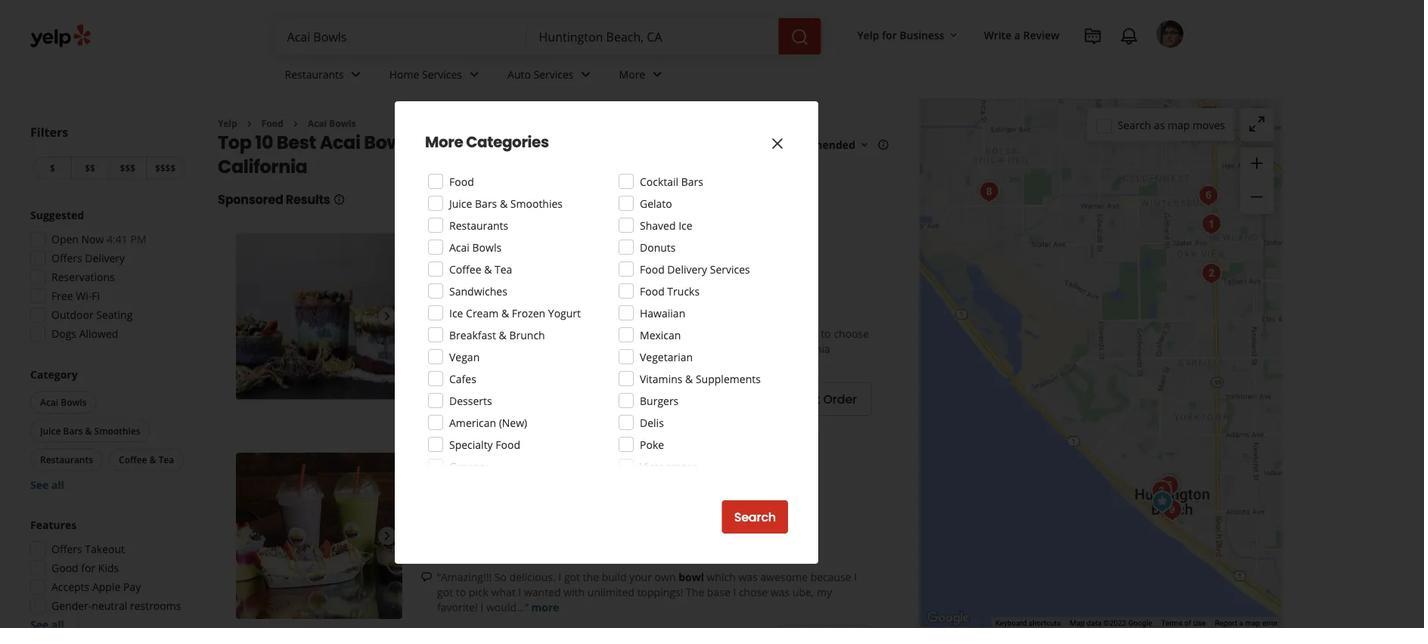 Task type: vqa. For each thing, say whether or not it's contained in the screenshot.
16 checkmark v2 image
yes



Task type: describe. For each thing, give the bounding box(es) containing it.
category
[[30, 368, 78, 382]]

huntington
[[468, 130, 572, 155]]

coffee inside more categories dialog
[[450, 262, 482, 277]]

24 chevron down v2 image for more
[[649, 65, 667, 84]]

i right what
[[519, 585, 522, 600]]

american
[[450, 416, 496, 430]]

1 horizontal spatial of
[[1185, 619, 1192, 629]]

report a map error
[[1216, 619, 1279, 629]]

juice inside more categories dialog
[[450, 196, 473, 211]]

results
[[286, 191, 330, 208]]

pay
[[123, 580, 141, 595]]

business categories element
[[273, 54, 1184, 98]]

all
[[51, 478, 64, 493]]

grocery
[[450, 460, 489, 474]]

food delivery services
[[640, 262, 751, 277]]

slideshow element for amazonia bowl
[[236, 453, 403, 620]]

previous image
[[242, 528, 260, 546]]

trucks
[[668, 284, 700, 299]]

shaved
[[640, 218, 676, 233]]

more for more
[[619, 67, 646, 81]]

i right the base
[[734, 585, 737, 600]]

bowl
[[679, 570, 704, 584]]

bars right cocktail on the left top
[[682, 174, 704, 189]]

projects image
[[1084, 27, 1103, 45]]

4.4
[[509, 258, 524, 273]]

report
[[1216, 619, 1238, 629]]

sponsored results
[[218, 191, 330, 208]]

food link
[[262, 117, 284, 130]]

(new)
[[499, 416, 528, 430]]

group containing features
[[26, 518, 188, 629]]

bowls right 16 chevron right v2 image
[[329, 117, 356, 130]]

desserts
[[450, 394, 492, 408]]

pudding,
[[717, 342, 761, 356]]

1 horizontal spatial amazonia bowl image
[[1155, 471, 1185, 502]]

coffee & tea inside coffee & tea button
[[119, 454, 174, 467]]

0 horizontal spatial juice bars & smoothies button
[[30, 420, 150, 443]]

tru inside "enjoy one of our nutritious and delicious craft acai bowls, with several bases to choose from, acai, pitaya, matcha, blue majik, tru coconut, chia pudding, espresso chia pudding,…"
[[627, 342, 647, 356]]

smoothies for the topmost juice bars & smoothies button
[[540, 283, 588, 295]]

entertainment
[[673, 482, 745, 496]]

map
[[1070, 619, 1085, 629]]

i down pick
[[481, 600, 484, 615]]

start order link
[[778, 383, 872, 416]]

16 chevron right v2 image
[[290, 118, 302, 130]]

acai right 16 chevron right v2 image
[[308, 117, 327, 130]]

to inside "enjoy one of our nutritious and delicious craft acai bowls, with several bases to choose from, acai, pitaya, matcha, blue majik, tru coconut, chia pudding, espresso chia pudding,…"
[[821, 327, 832, 341]]

neutral
[[92, 599, 127, 614]]

i up "wanted"
[[559, 570, 562, 584]]

one
[[471, 327, 490, 341]]

order
[[824, 391, 857, 408]]

donuts
[[640, 240, 676, 255]]

1 16 checkmark v2 image from the left
[[421, 393, 433, 405]]

specialty food
[[450, 438, 521, 452]]

dogs
[[51, 327, 76, 341]]

got inside the which was awesome because i got to pick what i wanted with unlimited toppings! the base i chose was ube, my favorite! i would…"
[[437, 585, 453, 600]]

map region
[[810, 0, 1392, 629]]

allowed
[[79, 327, 118, 341]]

ube,
[[793, 585, 814, 600]]

restaurants link
[[273, 54, 377, 98]]

fi
[[92, 289, 100, 303]]

delivery for offers
[[85, 251, 125, 266]]

terms
[[1162, 619, 1183, 629]]

2 16 checkmark v2 image from the left
[[484, 393, 496, 405]]

1 vertical spatial 16 info v2 image
[[333, 194, 345, 206]]

shortcuts
[[1029, 619, 1061, 629]]

banzai bowls image
[[1147, 477, 1178, 507]]

yelp for yelp link
[[218, 117, 237, 130]]

favorite!
[[437, 600, 478, 615]]

open for open until 7:00 pm
[[421, 305, 449, 320]]

7:00
[[477, 305, 498, 320]]

coffee & tea button
[[109, 449, 184, 472]]

error
[[1263, 619, 1279, 629]]

1 horizontal spatial was
[[771, 585, 790, 600]]

0 vertical spatial ice
[[679, 218, 693, 233]]

1 vertical spatial acai bowls link
[[421, 282, 475, 297]]

amazonia bowl image
[[1155, 471, 1185, 502]]

seating
[[96, 308, 133, 322]]

google image
[[924, 609, 974, 629]]

top 10 best acai bowls near huntington beach, california
[[218, 130, 637, 179]]

$$
[[85, 162, 95, 174]]

0 vertical spatial juice bars & smoothies button
[[481, 282, 591, 297]]

map data ©2023 google
[[1070, 619, 1153, 629]]

0 horizontal spatial acai bowls link
[[308, 117, 356, 130]]

choose
[[834, 327, 870, 341]]

vegan
[[450, 350, 480, 364]]

wi-
[[76, 289, 92, 303]]

gender-
[[51, 599, 92, 614]]

terms of use
[[1162, 619, 1207, 629]]

restaurants for restaurants link
[[285, 67, 344, 81]]

cream
[[466, 306, 499, 320]]

accepts
[[51, 580, 89, 595]]

cocktail
[[640, 174, 679, 189]]

offers takeout
[[51, 543, 125, 557]]

24 chevron down v2 image for restaurants
[[347, 65, 365, 84]]

©2023
[[1104, 619, 1127, 629]]

data
[[1087, 619, 1102, 629]]

offers delivery
[[51, 251, 125, 266]]

offers for offers delivery
[[51, 251, 82, 266]]

review
[[1024, 28, 1060, 42]]

pm for open until 7:00 pm
[[500, 305, 516, 320]]

"enjoy
[[437, 327, 468, 341]]

majik,
[[595, 342, 624, 356]]

notifications image
[[1121, 27, 1139, 45]]

see
[[30, 478, 49, 493]]

food for food trucks
[[640, 284, 665, 299]]

next image
[[378, 528, 397, 546]]

1 horizontal spatial 16 info v2 image
[[878, 139, 890, 151]]

bases
[[790, 327, 819, 341]]

a for report
[[1240, 619, 1244, 629]]

free
[[51, 289, 73, 303]]

group containing suggested
[[26, 208, 188, 346]]

blue
[[570, 342, 592, 356]]

delicious.
[[510, 570, 556, 584]]

services for home services
[[422, 67, 462, 81]]

see all button
[[30, 478, 64, 493]]

good for kids
[[51, 562, 119, 576]]

16 chevron right v2 image
[[244, 118, 256, 130]]

1 horizontal spatial tru bowl superfood bar surf city image
[[1148, 487, 1178, 518]]

of inside "enjoy one of our nutritious and delicious craft acai bowls, with several bases to choose from, acai, pitaya, matcha, blue majik, tru coconut, chia pudding, espresso chia pudding,…"
[[492, 327, 502, 341]]

zoom in image
[[1249, 154, 1267, 173]]

acai inside group
[[40, 397, 58, 409]]

outdoor seating
[[51, 308, 133, 322]]

blue bowl superfoods image
[[1197, 259, 1227, 289]]

search as map moves
[[1118, 118, 1226, 132]]

restaurants for "restaurants" button
[[40, 454, 93, 467]]

restaurants inside more categories dialog
[[450, 218, 509, 233]]

as
[[1155, 118, 1166, 132]]

bowls down 4.4 star rating image
[[445, 283, 472, 295]]

$$ button
[[71, 157, 109, 180]]

tea inside coffee & tea button
[[159, 454, 174, 467]]

top
[[218, 130, 252, 155]]

pick
[[469, 585, 489, 600]]

with inside "enjoy one of our nutritious and delicious craft acai bowls, with several bases to choose from, acai, pitaya, matcha, blue majik, tru coconut, chia pudding, espresso chia pudding,…"
[[728, 327, 750, 341]]

for for yelp
[[883, 28, 897, 42]]

food down near
[[450, 174, 474, 189]]

previous image
[[242, 308, 260, 326]]

bars up "restaurants" button
[[63, 425, 83, 438]]

0 horizontal spatial amazonia bowl image
[[236, 453, 403, 620]]

keyboard shortcuts button
[[996, 619, 1061, 629]]

16 speech v2 image for "amazing!!! so delicious. i got the build your own
[[421, 572, 433, 584]]

open for open now 4:41 pm
[[51, 232, 79, 247]]

"enjoy one of our nutritious and delicious craft acai bowls, with several bases to choose from, acai, pitaya, matcha, blue majik, tru coconut, chia pudding, espresso chia pudding,…"
[[437, 327, 870, 371]]

24 chevron down v2 image for home services
[[465, 65, 484, 84]]

juice bars & smoothies inside more categories dialog
[[450, 196, 563, 211]]

user actions element
[[846, 19, 1206, 112]]

mexican
[[640, 328, 681, 342]]

0 horizontal spatial acai bowls button
[[30, 392, 97, 414]]

write
[[984, 28, 1012, 42]]

delicious
[[598, 327, 641, 341]]

cocktail bars
[[640, 174, 704, 189]]

juice for the topmost juice bars & smoothies button
[[484, 283, 506, 295]]

search image
[[791, 28, 809, 46]]

1 horizontal spatial got
[[564, 570, 580, 584]]

bar
[[578, 233, 604, 254]]

coffee & tea inside more categories dialog
[[450, 262, 513, 277]]

0 horizontal spatial tru
[[421, 233, 451, 254]]



Task type: locate. For each thing, give the bounding box(es) containing it.
ice right shaved
[[679, 218, 693, 233]]

juice down the top 10 best acai bowls near huntington beach, california
[[450, 196, 473, 211]]

2 horizontal spatial juice
[[484, 283, 506, 295]]

2 24 chevron down v2 image from the left
[[577, 65, 595, 84]]

was
[[739, 570, 758, 584], [771, 585, 790, 600]]

open up "enjoy
[[421, 305, 449, 320]]

acai inside the top 10 best acai bowls near huntington beach, california
[[320, 130, 361, 155]]

acai bowls link right 16 chevron right v2 image
[[308, 117, 356, 130]]

juice up "restaurants" button
[[40, 425, 61, 438]]

from,
[[437, 342, 464, 356]]

0 vertical spatial with
[[728, 327, 750, 341]]

was down awesome
[[771, 585, 790, 600]]

2 vertical spatial smoothies
[[94, 425, 141, 438]]

coffee
[[450, 262, 482, 277], [119, 454, 147, 467]]

map for moves
[[1168, 118, 1191, 132]]

1 horizontal spatial ice
[[679, 218, 693, 233]]

acai bowls right 16 chevron right v2 image
[[308, 117, 356, 130]]

bowl down specialty food
[[500, 453, 537, 474]]

which
[[707, 570, 736, 584]]

0 vertical spatial offers
[[51, 251, 82, 266]]

amazonia bowl
[[421, 453, 537, 474]]

yelp for business
[[858, 28, 945, 42]]

2 slideshow element from the top
[[236, 453, 403, 620]]

tru
[[421, 233, 451, 254], [627, 342, 647, 356]]

smoothies up the 'superfood'
[[511, 196, 563, 211]]

yelp for yelp for business
[[858, 28, 880, 42]]

0 vertical spatial tea
[[495, 262, 513, 277]]

0 horizontal spatial delivery
[[85, 251, 125, 266]]

0 horizontal spatial pm
[[131, 232, 146, 247]]

coffee up sandwiches on the top left
[[450, 262, 482, 277]]

report a map error link
[[1216, 619, 1279, 629]]

next image
[[378, 308, 397, 326]]

offers up good
[[51, 543, 82, 557]]

24 chevron down v2 image
[[465, 65, 484, 84], [649, 65, 667, 84]]

for left business at the top right of page
[[883, 28, 897, 42]]

more left categories
[[425, 132, 463, 153]]

0 vertical spatial for
[[883, 28, 897, 42]]

bowls inside more categories dialog
[[473, 240, 502, 255]]

search down entertainment
[[735, 509, 776, 526]]

auto
[[508, 67, 531, 81]]

tea inside more categories dialog
[[495, 262, 513, 277]]

acai bowls inside more categories dialog
[[450, 240, 502, 255]]

1 vertical spatial was
[[771, 585, 790, 600]]

craft
[[644, 327, 668, 341]]

group
[[1241, 148, 1274, 214], [26, 208, 188, 346], [27, 367, 188, 493], [26, 518, 188, 629]]

1 horizontal spatial pm
[[500, 305, 516, 320]]

bowls down category
[[61, 397, 87, 409]]

yelp inside button
[[858, 28, 880, 42]]

chia
[[694, 342, 715, 356], [811, 342, 831, 356]]

tru down delicious
[[627, 342, 647, 356]]

amazonia
[[421, 453, 496, 474]]

more link
[[532, 600, 560, 615]]

0 vertical spatial yelp
[[858, 28, 880, 42]]

i right because on the right of page
[[855, 570, 858, 584]]

map left error
[[1246, 619, 1261, 629]]

24 chevron down v2 image inside auto services link
[[577, 65, 595, 84]]

zoom out image
[[1249, 188, 1267, 206]]

2 vertical spatial restaurants
[[40, 454, 93, 467]]

0 horizontal spatial open
[[51, 232, 79, 247]]

base
[[707, 585, 731, 600]]

smoothies inside more categories dialog
[[511, 196, 563, 211]]

food down "(new)"
[[496, 438, 521, 452]]

acai up 4.4 star rating image
[[450, 240, 470, 255]]

california
[[218, 154, 308, 179]]

coffee & tea
[[450, 262, 513, 277], [119, 454, 174, 467]]

tru bowl superfood bar surf city
[[421, 233, 672, 254]]

ice up "enjoy
[[450, 306, 463, 320]]

the
[[583, 570, 599, 584]]

offers for offers takeout
[[51, 543, 82, 557]]

1 vertical spatial tea
[[159, 454, 174, 467]]

yelp left business at the top right of page
[[858, 28, 880, 42]]

1 horizontal spatial coffee
[[450, 262, 482, 277]]

1 vertical spatial acai bowls button
[[30, 392, 97, 414]]

16 speech v2 image
[[421, 328, 433, 340], [421, 572, 433, 584]]

4.4 link
[[509, 257, 524, 273]]

bars down 4.4
[[508, 283, 529, 295]]

juice bars & smoothies button up "restaurants" button
[[30, 420, 150, 443]]

chia down bowls,
[[694, 342, 715, 356]]

0 vertical spatial bowl
[[455, 233, 492, 254]]

24 chevron down v2 image
[[347, 65, 365, 84], [577, 65, 595, 84]]

1 horizontal spatial to
[[821, 327, 832, 341]]

0 horizontal spatial a
[[1015, 28, 1021, 42]]

smoothies for leftmost juice bars & smoothies button
[[94, 425, 141, 438]]

tru bowl superfood bar surf city image
[[236, 233, 403, 400], [1148, 487, 1178, 518]]

start order
[[792, 391, 857, 408]]

and
[[576, 327, 595, 341]]

unlimited
[[588, 585, 635, 600]]

1 vertical spatial restaurants
[[450, 218, 509, 233]]

$
[[50, 162, 55, 174]]

delivery for food
[[668, 262, 708, 277]]

1 horizontal spatial acai bowls link
[[421, 282, 475, 297]]

with inside the which was awesome because i got to pick what i wanted with unlimited toppings! the base i chose was ube, my favorite! i would…"
[[564, 585, 585, 600]]

of
[[492, 327, 502, 341], [1185, 619, 1192, 629]]

1 vertical spatial 16 speech v2 image
[[421, 572, 433, 584]]

start
[[792, 391, 821, 408]]

restaurants inside restaurants link
[[285, 67, 344, 81]]

2 chia from the left
[[811, 342, 831, 356]]

a for write
[[1015, 28, 1021, 42]]

1 vertical spatial of
[[1185, 619, 1192, 629]]

search for search
[[735, 509, 776, 526]]

juice bars & smoothies for the topmost juice bars & smoothies button
[[484, 283, 588, 295]]

0 horizontal spatial 24 chevron down v2 image
[[465, 65, 484, 84]]

16 speech v2 image left "amazing!!! at the left bottom of page
[[421, 572, 433, 584]]

restaurants up 4.4 star rating image
[[450, 218, 509, 233]]

None search field
[[275, 18, 825, 54]]

1 vertical spatial slideshow element
[[236, 453, 403, 620]]

2 horizontal spatial restaurants
[[450, 218, 509, 233]]

pm right 7:00
[[500, 305, 516, 320]]

1 24 chevron down v2 image from the left
[[465, 65, 484, 84]]

tru bowl superfood bar surf city image
[[1148, 487, 1178, 518]]

acai inside "enjoy one of our nutritious and delicious craft acai bowls, with several bases to choose from, acai, pitaya, matcha, blue majik, tru coconut, chia pudding, espresso chia pudding,…"
[[671, 327, 691, 341]]

1 vertical spatial smoothies
[[540, 283, 588, 295]]

more
[[532, 600, 560, 615]]

0 vertical spatial open
[[51, 232, 79, 247]]

burgers
[[640, 394, 679, 408]]

acai bowls link down 4.4 star rating image
[[421, 282, 475, 297]]

services up bowls,
[[710, 262, 751, 277]]

group containing category
[[27, 367, 188, 493]]

search button
[[722, 501, 789, 534]]

0 horizontal spatial 24 chevron down v2 image
[[347, 65, 365, 84]]

16 checkmark v2 image left desserts at the bottom left of page
[[421, 393, 433, 405]]

24 chevron down v2 image inside more link
[[649, 65, 667, 84]]

cafes
[[450, 372, 477, 386]]

expand map image
[[1249, 115, 1267, 133]]

takeout
[[85, 543, 125, 557]]

1 vertical spatial ice
[[450, 306, 463, 320]]

0 vertical spatial coffee
[[450, 262, 482, 277]]

acai inside acai bowls link
[[424, 283, 443, 295]]

of left use at the right bottom of page
[[1185, 619, 1192, 629]]

0 vertical spatial slideshow element
[[236, 233, 403, 400]]

0 horizontal spatial bowl
[[455, 233, 492, 254]]

coffee right "restaurants" button
[[119, 454, 147, 467]]

0 vertical spatial juice
[[450, 196, 473, 211]]

1 horizontal spatial open
[[421, 305, 449, 320]]

0 vertical spatial map
[[1168, 118, 1191, 132]]

services right home
[[422, 67, 462, 81]]

delivery inside group
[[85, 251, 125, 266]]

1 horizontal spatial chia
[[811, 342, 831, 356]]

0 horizontal spatial was
[[739, 570, 758, 584]]

to inside the which was awesome because i got to pick what i wanted with unlimited toppings! the base i chose was ube, my favorite! i would…"
[[456, 585, 466, 600]]

1 vertical spatial search
[[735, 509, 776, 526]]

1 vertical spatial coffee
[[119, 454, 147, 467]]

1 vertical spatial offers
[[51, 543, 82, 557]]

0 vertical spatial 16 speech v2 image
[[421, 328, 433, 340]]

0 vertical spatial 16 info v2 image
[[878, 139, 890, 151]]

open now 4:41 pm
[[51, 232, 146, 247]]

now
[[81, 232, 104, 247]]

yelp left 16 chevron right v2 icon
[[218, 117, 237, 130]]

for inside button
[[883, 28, 897, 42]]

1 16 speech v2 image from the top
[[421, 328, 433, 340]]

for down offers takeout
[[81, 562, 96, 576]]

acai bowls button down 4.4 star rating image
[[421, 282, 475, 297]]

american (new)
[[450, 416, 528, 430]]

restaurants up all
[[40, 454, 93, 467]]

1 vertical spatial pm
[[500, 305, 516, 320]]

more categories dialog
[[0, 0, 1425, 629]]

for for good
[[81, 562, 96, 576]]

more inside dialog
[[425, 132, 463, 153]]

pudding,…"
[[437, 357, 493, 371]]

1 horizontal spatial restaurants
[[285, 67, 344, 81]]

sandwiches
[[450, 284, 508, 299]]

0 vertical spatial pm
[[131, 232, 146, 247]]

so
[[495, 570, 507, 584]]

2 24 chevron down v2 image from the left
[[649, 65, 667, 84]]

open down suggested
[[51, 232, 79, 247]]

was up chose
[[739, 570, 758, 584]]

16 chevron down v2 image
[[948, 29, 960, 41]]

0 vertical spatial tru bowl superfood bar surf city image
[[236, 233, 403, 400]]

bowls left near
[[364, 130, 417, 155]]

frozen
[[512, 306, 546, 320]]

pm for open now 4:41 pm
[[131, 232, 146, 247]]

because
[[811, 570, 852, 584]]

0 horizontal spatial for
[[81, 562, 96, 576]]

1 vertical spatial juice bars & smoothies button
[[30, 420, 150, 443]]

food up hawaiian
[[640, 284, 665, 299]]

acai bowls button
[[421, 282, 475, 297], [30, 392, 97, 414]]

a right report
[[1240, 619, 1244, 629]]

open inside group
[[51, 232, 79, 247]]

1 slideshow element from the top
[[236, 233, 403, 400]]

2 vertical spatial juice
[[40, 425, 61, 438]]

bowls up 4.4 star rating image
[[473, 240, 502, 255]]

1 horizontal spatial 24 chevron down v2 image
[[577, 65, 595, 84]]

outdoor
[[51, 308, 94, 322]]

1 horizontal spatial search
[[1118, 118, 1152, 132]]

search inside button
[[735, 509, 776, 526]]

1 horizontal spatial with
[[728, 327, 750, 341]]

0 vertical spatial juice bars & smoothies
[[450, 196, 563, 211]]

got up favorite!
[[437, 585, 453, 600]]

0 vertical spatial acai bowls link
[[308, 117, 356, 130]]

2 vertical spatial juice bars & smoothies
[[40, 425, 141, 438]]

dogs allowed
[[51, 327, 118, 341]]

services inside more categories dialog
[[710, 262, 751, 277]]

acai bowls button down category
[[30, 392, 97, 414]]

1 horizontal spatial a
[[1240, 619, 1244, 629]]

1 horizontal spatial acai bowls button
[[421, 282, 475, 297]]

vietnamese
[[640, 460, 698, 474]]

superfood
[[496, 233, 574, 254]]

24 chevron down v2 image inside home services link
[[465, 65, 484, 84]]

1 offers from the top
[[51, 251, 82, 266]]

0 horizontal spatial ice
[[450, 306, 463, 320]]

0 horizontal spatial more
[[425, 132, 463, 153]]

acai right best
[[320, 130, 361, 155]]

food left 16 chevron right v2 image
[[262, 117, 284, 130]]

build
[[602, 570, 627, 584]]

services right auto
[[534, 67, 574, 81]]

0 vertical spatial restaurants
[[285, 67, 344, 81]]

0 horizontal spatial tru bowl superfood bar surf city image
[[236, 233, 403, 400]]

with up pudding, at the bottom right
[[728, 327, 750, 341]]

amazonia bowl link
[[421, 453, 537, 474]]

1 vertical spatial with
[[564, 585, 585, 600]]

oakberry acai bowls & smoothies image
[[1158, 496, 1188, 526]]

16 speech v2 image left "enjoy
[[421, 328, 433, 340]]

home services
[[390, 67, 462, 81]]

0 vertical spatial a
[[1015, 28, 1021, 42]]

& inside button
[[150, 454, 156, 467]]

open until 7:00 pm
[[421, 305, 516, 320]]

acai bowls up 4.4 star rating image
[[450, 240, 502, 255]]

slideshow element for tru bowl superfood bar surf city
[[236, 233, 403, 400]]

to right bases
[[821, 327, 832, 341]]

1 vertical spatial map
[[1246, 619, 1261, 629]]

bars down more categories
[[475, 196, 497, 211]]

tru up 4.4 star rating image
[[421, 233, 451, 254]]

juice bars & smoothies up the 'superfood'
[[450, 196, 563, 211]]

pm right 4:41
[[131, 232, 146, 247]]

auto services
[[508, 67, 574, 81]]

0 horizontal spatial juice
[[40, 425, 61, 438]]

offers
[[51, 251, 82, 266], [51, 543, 82, 557]]

breakfast
[[450, 328, 496, 342]]

0 horizontal spatial yelp
[[218, 117, 237, 130]]

with down the "amazing!!! so delicious. i got the build your own bowl
[[564, 585, 585, 600]]

2 offers from the top
[[51, 543, 82, 557]]

0 horizontal spatial to
[[456, 585, 466, 600]]

gelato
[[640, 196, 673, 211]]

bowl for amazonia
[[500, 453, 537, 474]]

acai bowls down category
[[40, 397, 87, 409]]

acai bowls down 4.4 star rating image
[[424, 283, 472, 295]]

apple
[[92, 580, 121, 595]]

bowl up 4.4 star rating image
[[455, 233, 492, 254]]

services for auto services
[[534, 67, 574, 81]]

0 horizontal spatial got
[[437, 585, 453, 600]]

0 horizontal spatial 16 checkmark v2 image
[[421, 393, 433, 405]]

bowl for tru
[[455, 233, 492, 254]]

got left the the
[[564, 570, 580, 584]]

restaurants up 16 chevron right v2 image
[[285, 67, 344, 81]]

food for food link on the top of the page
[[262, 117, 284, 130]]

10
[[255, 130, 273, 155]]

acai up coconut,
[[671, 327, 691, 341]]

juice for leftmost juice bars & smoothies button
[[40, 425, 61, 438]]

1 chia from the left
[[694, 342, 715, 356]]

acai down category
[[40, 397, 58, 409]]

0 vertical spatial got
[[564, 570, 580, 584]]

slideshow element
[[236, 233, 403, 400], [236, 453, 403, 620]]

juice up 7:00
[[484, 283, 506, 295]]

open
[[51, 232, 79, 247], [421, 305, 449, 320]]

24 chevron down v2 image right auto services
[[577, 65, 595, 84]]

juice bars & smoothies button
[[481, 282, 591, 297], [30, 420, 150, 443]]

search left as
[[1118, 118, 1152, 132]]

vegetarian
[[640, 350, 693, 364]]

of left our
[[492, 327, 502, 341]]

1 vertical spatial tru
[[627, 342, 647, 356]]

offers up the 'reservations'
[[51, 251, 82, 266]]

more categories
[[425, 132, 549, 153]]

delivery down cafes
[[436, 393, 472, 406]]

2 horizontal spatial delivery
[[668, 262, 708, 277]]

tru bowl superfood bar surf city link
[[421, 233, 672, 254]]

filters
[[30, 124, 68, 140]]

acai bowls
[[308, 117, 356, 130], [450, 240, 502, 255], [424, 283, 472, 295], [40, 397, 87, 409]]

0 horizontal spatial map
[[1168, 118, 1191, 132]]

juice bars & smoothies for leftmost juice bars & smoothies button
[[40, 425, 141, 438]]

map right as
[[1168, 118, 1191, 132]]

16 info v2 image
[[878, 139, 890, 151], [333, 194, 345, 206]]

acai inside more categories dialog
[[450, 240, 470, 255]]

1 vertical spatial a
[[1240, 619, 1244, 629]]

auto services link
[[496, 54, 607, 98]]

4.4 star rating image
[[421, 259, 502, 274]]

nutritious
[[525, 327, 573, 341]]

delivery up trucks at the top left of the page
[[668, 262, 708, 277]]

free wi-fi
[[51, 289, 100, 303]]

tru bowl superfood bar huntington beach image
[[1197, 210, 1227, 240]]

acai republic image
[[1194, 181, 1224, 211]]

16 checkmark v2 image up american (new)
[[484, 393, 496, 405]]

0 horizontal spatial restaurants
[[40, 454, 93, 467]]

juice inside juice bars & smoothies link
[[484, 283, 506, 295]]

$ button
[[33, 157, 71, 180]]

16 speech v2 image for "enjoy one of our nutritious and delicious craft acai bowls, with several bases to choose from, acai, pitaya, matcha, blue majik, tru coconut, chia pudding, espresso chia pudding,…"
[[421, 328, 433, 340]]

ice cream & frozen yogurt
[[450, 306, 581, 320]]

more inside business categories element
[[619, 67, 646, 81]]

map for error
[[1246, 619, 1261, 629]]

bowls inside the top 10 best acai bowls near huntington beach, california
[[364, 130, 417, 155]]

use
[[1194, 619, 1207, 629]]

24 chevron down v2 image inside restaurants link
[[347, 65, 365, 84]]

chia down bases
[[811, 342, 831, 356]]

0 horizontal spatial coffee & tea
[[119, 454, 174, 467]]

0 horizontal spatial chia
[[694, 342, 715, 356]]

acai down 4.4 star rating image
[[424, 283, 443, 295]]

specialty
[[450, 438, 493, 452]]

1 24 chevron down v2 image from the left
[[347, 65, 365, 84]]

search for search as map moves
[[1118, 118, 1152, 132]]

2 horizontal spatial services
[[710, 262, 751, 277]]

toppings!
[[638, 585, 684, 600]]

16 checkmark v2 image
[[421, 393, 433, 405], [484, 393, 496, 405]]

1 vertical spatial bowl
[[500, 453, 537, 474]]

i
[[559, 570, 562, 584], [855, 570, 858, 584], [519, 585, 522, 600], [734, 585, 737, 600], [481, 600, 484, 615]]

yelp for business button
[[852, 21, 966, 48]]

close image
[[769, 135, 787, 153]]

food for food delivery services
[[640, 262, 665, 277]]

1 vertical spatial more
[[425, 132, 463, 153]]

smoothies up coffee & tea button
[[94, 425, 141, 438]]

24 chevron down v2 image for auto services
[[577, 65, 595, 84]]

to up favorite!
[[456, 585, 466, 600]]

wanted
[[524, 585, 561, 600]]

services
[[422, 67, 462, 81], [534, 67, 574, 81], [710, 262, 751, 277]]

1 vertical spatial got
[[437, 585, 453, 600]]

1 horizontal spatial juice
[[450, 196, 473, 211]]

more for more categories
[[425, 132, 463, 153]]

a right write
[[1015, 28, 1021, 42]]

juice bars & smoothies up "restaurants" button
[[40, 425, 141, 438]]

suggested
[[30, 208, 84, 222]]

delivery inside more categories dialog
[[668, 262, 708, 277]]

0 horizontal spatial with
[[564, 585, 585, 600]]

bars
[[682, 174, 704, 189], [475, 196, 497, 211], [508, 283, 529, 295], [63, 425, 83, 438]]

1 horizontal spatial tru
[[627, 342, 647, 356]]

smoothies up yogurt
[[540, 283, 588, 295]]

poke
[[640, 438, 664, 452]]

"amazing!!!
[[437, 570, 492, 584]]

food down donuts
[[640, 262, 665, 277]]

pm inside group
[[131, 232, 146, 247]]

0 vertical spatial coffee & tea
[[450, 262, 513, 277]]

breakfast & brunch
[[450, 328, 545, 342]]

1 vertical spatial juice
[[484, 283, 506, 295]]

more up beach,
[[619, 67, 646, 81]]

espresso
[[764, 342, 808, 356]]

write a review link
[[978, 21, 1066, 48]]

arts
[[640, 482, 660, 496]]

delivery down open now 4:41 pm
[[85, 251, 125, 266]]

2 16 speech v2 image from the top
[[421, 572, 433, 584]]

yelp
[[858, 28, 880, 42], [218, 117, 237, 130]]

1 horizontal spatial more
[[619, 67, 646, 81]]

juice bars & smoothies up the frozen
[[484, 283, 588, 295]]

coffee inside button
[[119, 454, 147, 467]]

amazonia bowl image
[[236, 453, 403, 620], [1155, 471, 1185, 502]]

juice bars & smoothies button up the frozen
[[481, 282, 591, 297]]

for
[[883, 28, 897, 42], [81, 562, 96, 576]]

restaurants inside "restaurants" button
[[40, 454, 93, 467]]

$$$$
[[155, 162, 176, 174]]

1 vertical spatial coffee & tea
[[119, 454, 174, 467]]

1 horizontal spatial delivery
[[436, 393, 472, 406]]

24 chevron down v2 image left home
[[347, 65, 365, 84]]

acai point hb image
[[975, 177, 1005, 207]]



